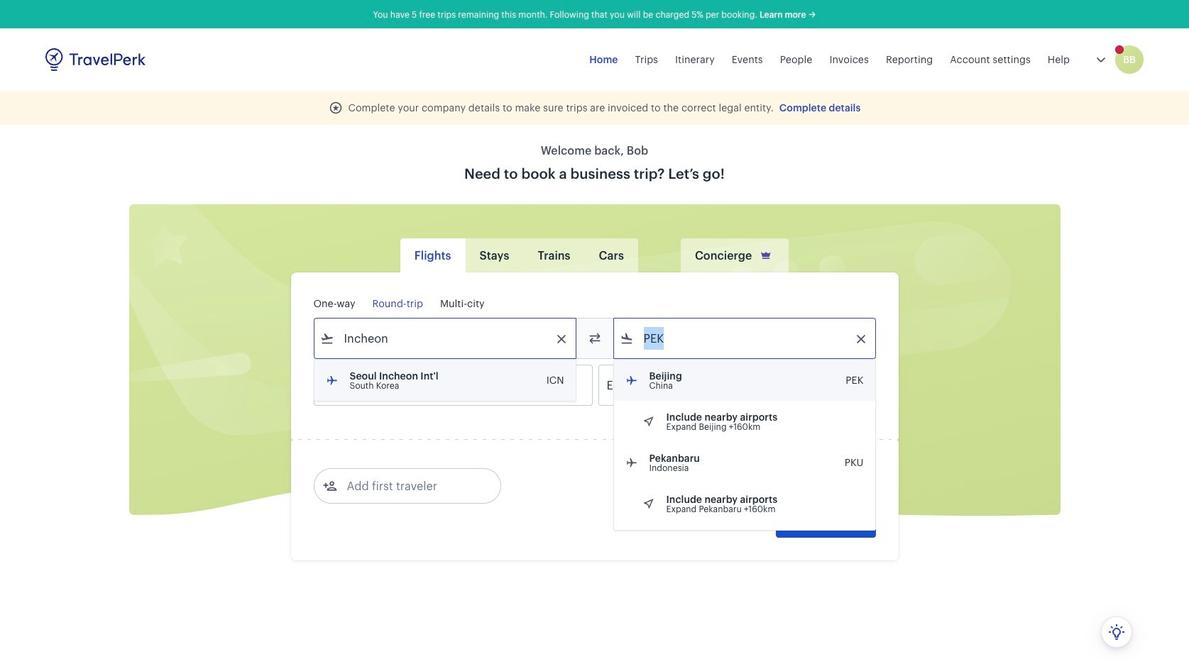 Task type: locate. For each thing, give the bounding box(es) containing it.
To search field
[[634, 327, 857, 350]]

Return text field
[[418, 366, 492, 405]]



Task type: describe. For each thing, give the bounding box(es) containing it.
From search field
[[334, 327, 557, 350]]

Add first traveler search field
[[337, 475, 485, 498]]

Depart text field
[[334, 366, 408, 405]]



